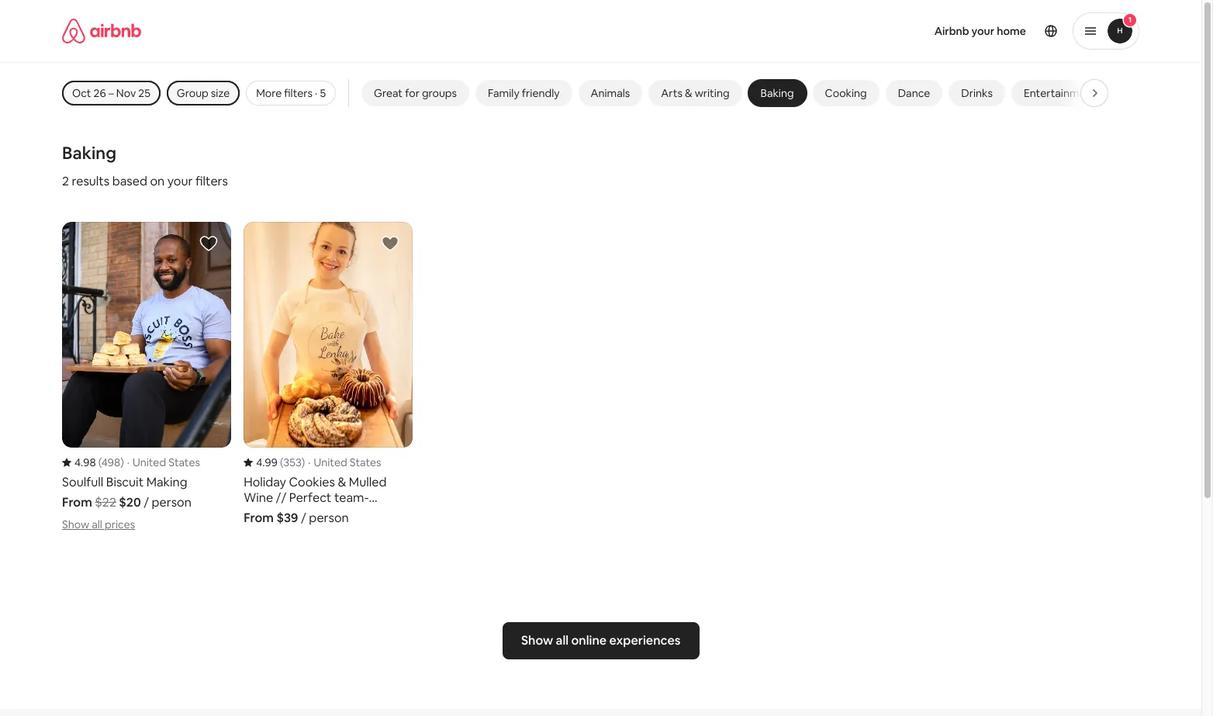 Task type: vqa. For each thing, say whether or not it's contained in the screenshot.
Save this Experience icon in the the Holiday Cookies & Mulled Wine // Perfect team-building class group
yes



Task type: describe. For each thing, give the bounding box(es) containing it.
· for from $39
[[308, 455, 311, 469]]

entertainment
[[1024, 86, 1096, 100]]

4.99
[[256, 455, 278, 469]]

airbnb your home link
[[925, 15, 1036, 47]]

2 results based on your filters
[[62, 173, 228, 189]]

states for from $39
[[350, 455, 381, 469]]

save this experience image
[[200, 234, 218, 253]]

drinks element
[[962, 86, 993, 100]]

experiences
[[609, 632, 681, 649]]

home
[[997, 24, 1026, 38]]

airbnb your home
[[935, 24, 1026, 38]]

show inside from $22 $20 / person show all prices
[[62, 517, 89, 531]]

1 horizontal spatial all
[[556, 632, 569, 649]]

online
[[571, 632, 607, 649]]

· for from
[[127, 455, 130, 469]]

4.98
[[74, 455, 96, 469]]

drinks button
[[949, 80, 1005, 106]]

$20
[[119, 494, 141, 510]]

arts
[[661, 86, 683, 100]]

airbnb
[[935, 24, 970, 38]]

profile element
[[736, 0, 1140, 62]]

/ inside group
[[301, 510, 306, 526]]

cooking
[[825, 86, 867, 100]]

great
[[374, 86, 403, 100]]

results
[[72, 173, 110, 189]]

rating 4.99 out of 5; 353 reviews image
[[244, 455, 305, 469]]

drinks
[[962, 86, 993, 100]]

from $39 / person
[[244, 510, 349, 526]]

holiday cookies & mulled wine // perfect team-building class group
[[244, 222, 413, 526]]

cooking button
[[813, 80, 880, 106]]

arts & writing element
[[661, 86, 730, 100]]

person inside holiday cookies & mulled wine // perfect team-building class group
[[309, 510, 349, 526]]

· united states for from
[[127, 455, 200, 469]]

1
[[1129, 15, 1132, 25]]

friendly
[[522, 86, 560, 100]]

states for from
[[169, 455, 200, 469]]

4.98 ( 498 )
[[74, 455, 124, 469]]

0 vertical spatial filters
[[284, 86, 313, 100]]

family friendly
[[488, 86, 560, 100]]

498
[[101, 455, 120, 469]]

more filters · 5
[[256, 86, 326, 100]]

/ inside from $22 $20 / person show all prices
[[144, 494, 149, 510]]

show all online experiences
[[521, 632, 681, 649]]

family friendly element
[[488, 86, 560, 100]]

family friendly button
[[476, 80, 572, 106]]

animals
[[591, 86, 630, 100]]

arts & writing
[[661, 86, 730, 100]]

animals button
[[578, 80, 643, 106]]

0 horizontal spatial baking
[[62, 142, 116, 164]]

show all prices button
[[62, 517, 135, 531]]

1 vertical spatial your
[[167, 173, 193, 189]]

baking element
[[761, 86, 794, 100]]

dance element
[[898, 86, 931, 100]]

your inside profile element
[[972, 24, 995, 38]]

groups
[[422, 86, 457, 100]]

arts & writing button
[[649, 80, 742, 106]]

( for from
[[98, 455, 101, 469]]

from for from $39 / person
[[244, 510, 274, 526]]

entertainment button
[[1012, 80, 1109, 106]]

baking button
[[748, 80, 807, 106]]

) for from $39
[[302, 455, 305, 469]]



Task type: locate. For each thing, give the bounding box(es) containing it.
1 horizontal spatial from
[[244, 510, 274, 526]]

united inside holiday cookies & mulled wine // perfect team-building class group
[[314, 455, 347, 469]]

united right 353
[[314, 455, 347, 469]]

1 horizontal spatial united
[[314, 455, 347, 469]]

person
[[152, 494, 192, 510], [309, 510, 349, 526]]

) right 4.99
[[302, 455, 305, 469]]

person right $39
[[309, 510, 349, 526]]

prices
[[105, 517, 135, 531]]

1 button
[[1073, 12, 1140, 50]]

·
[[315, 86, 318, 100], [127, 455, 130, 469], [308, 455, 311, 469]]

save this experience image
[[381, 234, 400, 253]]

$39
[[276, 510, 298, 526]]

0 horizontal spatial all
[[92, 517, 102, 531]]

· united states right 353
[[308, 455, 381, 469]]

all left prices
[[92, 517, 102, 531]]

1 states from the left
[[169, 455, 200, 469]]

from left $39
[[244, 510, 274, 526]]

great for groups
[[374, 86, 457, 100]]

filters right on
[[196, 173, 228, 189]]

· united states inside holiday cookies & mulled wine // perfect team-building class group
[[308, 455, 381, 469]]

0 horizontal spatial show
[[62, 517, 89, 531]]

· united states
[[127, 455, 200, 469], [308, 455, 381, 469]]

) inside soulfull biscuit making group
[[120, 455, 124, 469]]

1 horizontal spatial states
[[350, 455, 381, 469]]

1 horizontal spatial your
[[972, 24, 995, 38]]

/ right $39
[[301, 510, 306, 526]]

dance
[[898, 86, 931, 100]]

based
[[112, 173, 147, 189]]

show left online
[[521, 632, 553, 649]]

cooking element
[[825, 86, 867, 100]]

2 · united states from the left
[[308, 455, 381, 469]]

1 vertical spatial filters
[[196, 173, 228, 189]]

1 horizontal spatial )
[[302, 455, 305, 469]]

2 ( from the left
[[280, 455, 283, 469]]

· inside soulfull biscuit making group
[[127, 455, 130, 469]]

0 horizontal spatial · united states
[[127, 455, 200, 469]]

all
[[92, 517, 102, 531], [556, 632, 569, 649]]

baking inside button
[[761, 86, 794, 100]]

) for from
[[120, 455, 124, 469]]

person inside from $22 $20 / person show all prices
[[152, 494, 192, 510]]

united for from $39
[[314, 455, 347, 469]]

more
[[256, 86, 282, 100]]

rating 4.98 out of 5; 498 reviews image
[[62, 455, 124, 469]]

family
[[488, 86, 520, 100]]

dance button
[[886, 80, 943, 106]]

from inside from $22 $20 / person show all prices
[[62, 494, 92, 510]]

· left 5
[[315, 86, 318, 100]]

/
[[144, 494, 149, 510], [301, 510, 306, 526]]

2 states from the left
[[350, 455, 381, 469]]

( for from $39
[[280, 455, 283, 469]]

0 horizontal spatial from
[[62, 494, 92, 510]]

united for from
[[133, 455, 166, 469]]

baking right writing
[[761, 86, 794, 100]]

( right '4.98'
[[98, 455, 101, 469]]

0 horizontal spatial (
[[98, 455, 101, 469]]

1 horizontal spatial ·
[[308, 455, 311, 469]]

filters left 5
[[284, 86, 313, 100]]

· inside holiday cookies & mulled wine // perfect team-building class group
[[308, 455, 311, 469]]

2 united from the left
[[314, 455, 347, 469]]

353
[[283, 455, 302, 469]]

show all online experiences link
[[503, 622, 699, 659]]

1 · united states from the left
[[127, 455, 200, 469]]

0 horizontal spatial /
[[144, 494, 149, 510]]

from $22 $20 / person show all prices
[[62, 494, 192, 531]]

baking up results at the top of the page
[[62, 142, 116, 164]]

from for from $22 $20 / person show all prices
[[62, 494, 92, 510]]

baking
[[761, 86, 794, 100], [62, 142, 116, 164]]

1 vertical spatial all
[[556, 632, 569, 649]]

)
[[120, 455, 124, 469], [302, 455, 305, 469]]

0 horizontal spatial person
[[152, 494, 192, 510]]

0 vertical spatial your
[[972, 24, 995, 38]]

$22
[[95, 494, 116, 510]]

for
[[405, 86, 420, 100]]

all left online
[[556, 632, 569, 649]]

0 vertical spatial all
[[92, 517, 102, 531]]

states right 353
[[350, 455, 381, 469]]

(
[[98, 455, 101, 469], [280, 455, 283, 469]]

5
[[320, 86, 326, 100]]

( inside holiday cookies & mulled wine // perfect team-building class group
[[280, 455, 283, 469]]

1 horizontal spatial /
[[301, 510, 306, 526]]

great for groups button
[[362, 80, 469, 106]]

4.99 ( 353 )
[[256, 455, 305, 469]]

1 horizontal spatial · united states
[[308, 455, 381, 469]]

states
[[169, 455, 200, 469], [350, 455, 381, 469]]

/ right $20
[[144, 494, 149, 510]]

states right 498
[[169, 455, 200, 469]]

your
[[972, 24, 995, 38], [167, 173, 193, 189]]

· united states up $20
[[127, 455, 200, 469]]

united inside soulfull biscuit making group
[[133, 455, 166, 469]]

) right '4.98'
[[120, 455, 124, 469]]

animals element
[[591, 86, 630, 100]]

) inside holiday cookies & mulled wine // perfect team-building class group
[[302, 455, 305, 469]]

your right on
[[167, 173, 193, 189]]

1 horizontal spatial baking
[[761, 86, 794, 100]]

( right 4.99
[[280, 455, 283, 469]]

1 horizontal spatial show
[[521, 632, 553, 649]]

united
[[133, 455, 166, 469], [314, 455, 347, 469]]

states inside soulfull biscuit making group
[[169, 455, 200, 469]]

filters
[[284, 86, 313, 100], [196, 173, 228, 189]]

1 united from the left
[[133, 455, 166, 469]]

· right 353
[[308, 455, 311, 469]]

writing
[[695, 86, 730, 100]]

all inside from $22 $20 / person show all prices
[[92, 517, 102, 531]]

2 ) from the left
[[302, 455, 305, 469]]

1 vertical spatial show
[[521, 632, 553, 649]]

· united states inside soulfull biscuit making group
[[127, 455, 200, 469]]

1 ( from the left
[[98, 455, 101, 469]]

from inside holiday cookies & mulled wine // perfect team-building class group
[[244, 510, 274, 526]]

( inside soulfull biscuit making group
[[98, 455, 101, 469]]

states inside holiday cookies & mulled wine // perfect team-building class group
[[350, 455, 381, 469]]

your left home at top
[[972, 24, 995, 38]]

2 horizontal spatial ·
[[315, 86, 318, 100]]

0 horizontal spatial )
[[120, 455, 124, 469]]

1 horizontal spatial filters
[[284, 86, 313, 100]]

0 horizontal spatial ·
[[127, 455, 130, 469]]

entertainment element
[[1024, 86, 1096, 100]]

1 vertical spatial baking
[[62, 142, 116, 164]]

1 horizontal spatial person
[[309, 510, 349, 526]]

&
[[685, 86, 693, 100]]

great for groups element
[[374, 86, 457, 100]]

0 horizontal spatial your
[[167, 173, 193, 189]]

0 horizontal spatial united
[[133, 455, 166, 469]]

united right 498
[[133, 455, 166, 469]]

· right 498
[[127, 455, 130, 469]]

0 vertical spatial show
[[62, 517, 89, 531]]

0 horizontal spatial states
[[169, 455, 200, 469]]

show left prices
[[62, 517, 89, 531]]

1 horizontal spatial (
[[280, 455, 283, 469]]

from
[[62, 494, 92, 510], [244, 510, 274, 526]]

on
[[150, 173, 165, 189]]

0 horizontal spatial filters
[[196, 173, 228, 189]]

1 ) from the left
[[120, 455, 124, 469]]

soulfull biscuit making group
[[62, 222, 231, 532]]

0 vertical spatial baking
[[761, 86, 794, 100]]

· united states for from $39
[[308, 455, 381, 469]]

2
[[62, 173, 69, 189]]

show
[[62, 517, 89, 531], [521, 632, 553, 649]]

person right $20
[[152, 494, 192, 510]]

from left $22
[[62, 494, 92, 510]]



